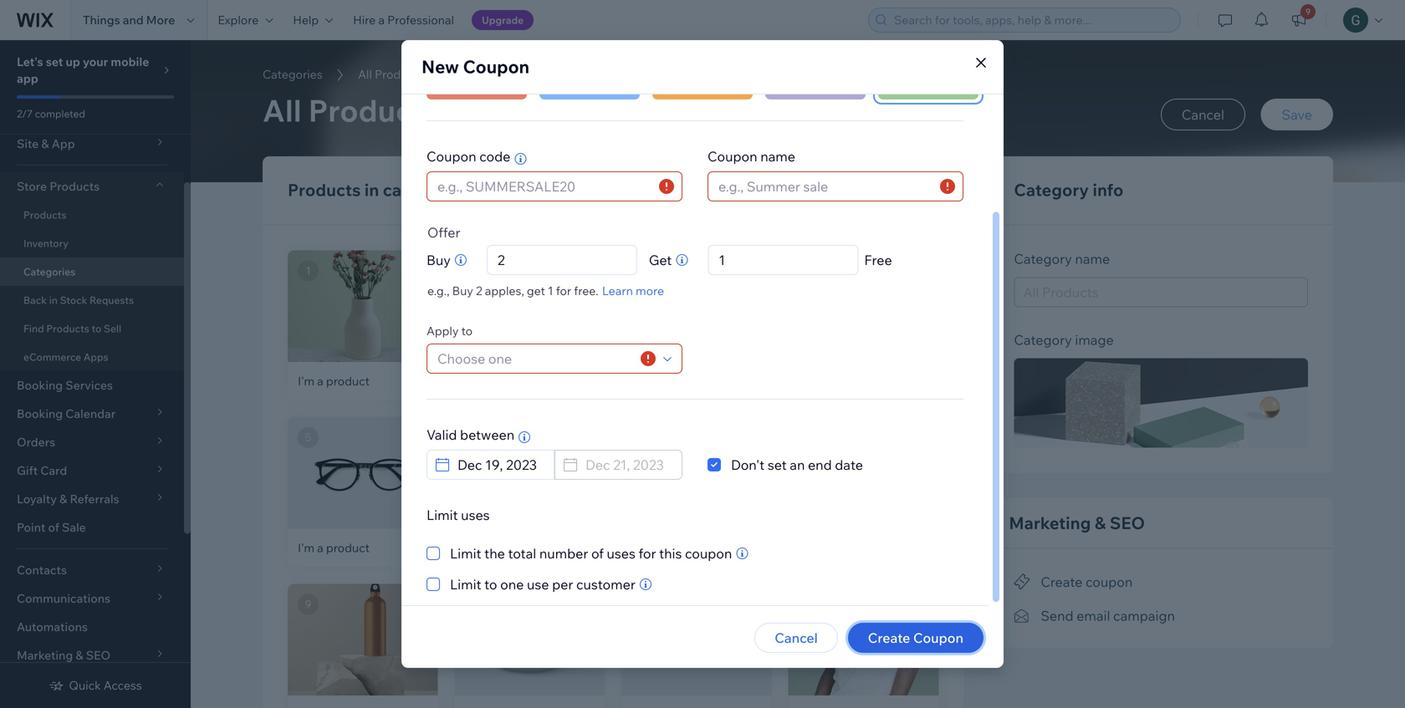 Task type: describe. For each thing, give the bounding box(es) containing it.
category for category name
[[1014, 251, 1072, 267]]

learn more link
[[602, 284, 664, 299]]

9
[[1306, 6, 1311, 17]]

hire a professional link
[[343, 0, 464, 40]]

Buy field
[[493, 246, 631, 274]]

free
[[864, 252, 892, 269]]

campaign
[[1113, 608, 1175, 625]]

date
[[835, 457, 863, 473]]

valid
[[427, 427, 457, 443]]

name for category name
[[1075, 251, 1110, 267]]

explore
[[218, 13, 259, 27]]

coupon name
[[708, 148, 795, 165]]

back in stock requests
[[23, 294, 134, 307]]

find products to sell
[[23, 322, 121, 335]]

back
[[23, 294, 47, 307]]

sale
[[62, 520, 86, 535]]

0 horizontal spatial uses
[[461, 507, 490, 524]]

marketing
[[1009, 513, 1091, 534]]

get
[[527, 284, 545, 298]]

free.
[[574, 284, 598, 298]]

save button
[[1261, 99, 1333, 130]]

create coupon
[[868, 630, 964, 647]]

category name
[[1014, 251, 1110, 267]]

category image
[[1014, 332, 1114, 348]]

set for don't
[[768, 457, 787, 473]]

Search for tools, apps, help & more... field
[[889, 8, 1175, 32]]

app
[[17, 71, 38, 86]]

e.g., buy 2 apples, get 1 for free. learn more
[[427, 284, 664, 298]]

more
[[636, 284, 664, 298]]

of inside checkbox
[[591, 545, 604, 562]]

0 horizontal spatial buy
[[427, 252, 451, 269]]

booking
[[17, 378, 63, 393]]

automations link
[[0, 613, 184, 642]]

e.g., SUMMERSALE20 field
[[432, 172, 654, 201]]

store
[[17, 179, 47, 194]]

hire a professional
[[353, 13, 454, 27]]

store products
[[17, 179, 100, 194]]

ecommerce apps link
[[0, 343, 184, 371]]

limit for limit the total number of uses for this coupon
[[450, 545, 481, 562]]

email
[[1077, 608, 1110, 625]]

to inside sidebar "element"
[[92, 322, 101, 335]]

apply to
[[427, 324, 473, 338]]

more
[[146, 13, 175, 27]]

&
[[1095, 513, 1106, 534]]

coupon inside button
[[1086, 574, 1133, 590]]

of inside sidebar "element"
[[48, 520, 59, 535]]

1 vertical spatial cancel button
[[755, 623, 838, 653]]

apply
[[427, 324, 459, 338]]

2
[[476, 284, 482, 298]]

create for create coupon
[[868, 630, 910, 647]]

completed
[[35, 107, 85, 120]]

apples,
[[485, 284, 524, 298]]

categories link inside "all products" form
[[254, 66, 331, 83]]

find products to sell link
[[0, 315, 184, 343]]

things
[[83, 13, 120, 27]]

2/7
[[17, 107, 33, 120]]

find
[[23, 322, 44, 335]]

save
[[1282, 106, 1312, 123]]

help button
[[283, 0, 343, 40]]

booking services
[[17, 378, 113, 393]]

categories inside "all products" form
[[263, 67, 323, 82]]

things and more
[[83, 13, 175, 27]]

9 button
[[1281, 0, 1317, 40]]

1 horizontal spatial all
[[358, 67, 372, 82]]

for for this
[[639, 545, 656, 562]]

sidebar element
[[0, 40, 191, 709]]

limit for limit to one use per customer
[[450, 576, 481, 593]]

products inside dropdown button
[[50, 179, 100, 194]]

ecommerce
[[23, 351, 81, 363]]

cancel inside "all products" form
[[1182, 106, 1225, 123]]

create coupon
[[1041, 574, 1133, 590]]

per
[[552, 576, 573, 593]]

promote newsletter image
[[1014, 609, 1031, 624]]

1 vertical spatial buy
[[452, 284, 473, 298]]

limit uses
[[427, 507, 490, 524]]

category
[[383, 179, 455, 200]]

create coupon button
[[1014, 570, 1133, 593]]

requests
[[90, 294, 134, 307]]

don't set an end date
[[731, 457, 863, 473]]

Choose one field
[[432, 345, 636, 373]]

point of sale link
[[0, 514, 184, 542]]

marketing & seo
[[1009, 513, 1145, 534]]

booking services link
[[0, 371, 184, 400]]

send email campaign button
[[1014, 604, 1175, 628]]

services
[[66, 378, 113, 393]]

categories inside sidebar "element"
[[23, 266, 75, 278]]

1 vertical spatial cancel
[[775, 630, 818, 647]]

help
[[293, 13, 319, 27]]

e.g.,
[[427, 284, 450, 298]]

apps
[[83, 351, 108, 363]]

0 vertical spatial cancel button
[[1161, 99, 1245, 130]]

upgrade button
[[472, 10, 534, 30]]



Task type: vqa. For each thing, say whether or not it's contained in the screenshot.
'Sales'
no



Task type: locate. For each thing, give the bounding box(es) containing it.
coupon
[[685, 545, 732, 562], [1086, 574, 1133, 590]]

Limit the total number of uses for this coupon checkbox
[[427, 544, 732, 564]]

0 horizontal spatial name
[[761, 148, 795, 165]]

image
[[1075, 332, 1114, 348]]

0 vertical spatial all products
[[358, 67, 424, 82]]

categories down inventory
[[23, 266, 75, 278]]

1 vertical spatial all products
[[263, 91, 440, 129]]

None field
[[714, 246, 853, 274], [453, 451, 549, 479], [581, 451, 677, 479], [714, 246, 853, 274], [453, 451, 549, 479], [581, 451, 677, 479]]

coupon inside button
[[913, 630, 964, 647]]

buy down offer
[[427, 252, 451, 269]]

0 horizontal spatial for
[[556, 284, 571, 298]]

inventory link
[[0, 229, 184, 258]]

0 horizontal spatial categories link
[[0, 258, 184, 286]]

category left image
[[1014, 332, 1072, 348]]

2 vertical spatial category
[[1014, 332, 1072, 348]]

let's
[[17, 54, 43, 69]]

limit inside option
[[450, 576, 481, 593]]

1 vertical spatial all
[[263, 91, 302, 129]]

e.g., Summer sale field
[[714, 172, 935, 201]]

category down category info
[[1014, 251, 1072, 267]]

limit down valid
[[427, 507, 458, 524]]

coupon right "this"
[[685, 545, 732, 562]]

set left "an"
[[768, 457, 787, 473]]

products in category 12
[[288, 179, 481, 200]]

all products
[[358, 67, 424, 82], [263, 91, 440, 129]]

product
[[326, 374, 370, 389], [493, 374, 537, 389], [660, 374, 704, 389], [326, 541, 370, 555], [493, 541, 537, 555], [660, 541, 704, 555]]

uses up customer
[[607, 545, 636, 562]]

create for create coupon
[[1041, 574, 1083, 590]]

limit inside checkbox
[[450, 545, 481, 562]]

1 vertical spatial in
[[49, 294, 58, 307]]

limit to one use per customer
[[450, 576, 636, 593]]

12
[[463, 179, 481, 200]]

1 vertical spatial set
[[768, 457, 787, 473]]

categories down help
[[263, 67, 323, 82]]

1 vertical spatial for
[[639, 545, 656, 562]]

to left sell
[[92, 322, 101, 335]]

quick access button
[[49, 678, 142, 693]]

0 horizontal spatial set
[[46, 54, 63, 69]]

end
[[808, 457, 832, 473]]

categories link down help
[[254, 66, 331, 83]]

an
[[790, 457, 805, 473]]

set inside the don't set an end date checkbox
[[768, 457, 787, 473]]

category for category info
[[1014, 179, 1089, 200]]

1 horizontal spatial set
[[768, 457, 787, 473]]

coupon code
[[427, 148, 511, 165]]

2 horizontal spatial to
[[484, 576, 497, 593]]

set inside let's set up your mobile app
[[46, 54, 63, 69]]

0 vertical spatial cancel
[[1182, 106, 1225, 123]]

quick
[[69, 678, 101, 693]]

0 vertical spatial category
[[1014, 179, 1089, 200]]

2 category from the top
[[1014, 251, 1072, 267]]

category left info
[[1014, 179, 1089, 200]]

0 vertical spatial buy
[[427, 252, 451, 269]]

1 vertical spatial coupon
[[1086, 574, 1133, 590]]

get
[[649, 252, 672, 269]]

of
[[48, 520, 59, 535], [591, 545, 604, 562]]

0 horizontal spatial categories
[[23, 266, 75, 278]]

1 vertical spatial of
[[591, 545, 604, 562]]

sell
[[104, 322, 121, 335]]

coupon up the send email campaign
[[1086, 574, 1133, 590]]

0 vertical spatial for
[[556, 284, 571, 298]]

to for limit
[[484, 576, 497, 593]]

in
[[365, 179, 379, 200], [49, 294, 58, 307]]

1 horizontal spatial for
[[639, 545, 656, 562]]

don't
[[731, 457, 765, 473]]

for inside checkbox
[[639, 545, 656, 562]]

1 category from the top
[[1014, 179, 1089, 200]]

0 vertical spatial coupon
[[685, 545, 732, 562]]

1 vertical spatial uses
[[607, 545, 636, 562]]

products link
[[0, 201, 184, 229]]

i'm a product
[[298, 374, 370, 389], [465, 374, 537, 389], [632, 374, 704, 389], [298, 541, 370, 555], [465, 541, 537, 555], [632, 541, 704, 555]]

0 horizontal spatial of
[[48, 520, 59, 535]]

upgrade
[[482, 14, 524, 26]]

set
[[46, 54, 63, 69], [768, 457, 787, 473]]

0 vertical spatial categories
[[263, 67, 323, 82]]

automations
[[17, 620, 88, 634]]

inventory
[[23, 237, 68, 250]]

categories link
[[254, 66, 331, 83], [0, 258, 184, 286]]

1 horizontal spatial name
[[1075, 251, 1110, 267]]

0 horizontal spatial coupon
[[685, 545, 732, 562]]

in inside back in stock requests link
[[49, 294, 58, 307]]

back in stock requests link
[[0, 286, 184, 315]]

i'm
[[298, 374, 315, 389], [465, 374, 481, 389], [632, 374, 648, 389], [298, 541, 315, 555], [465, 541, 481, 555], [632, 541, 648, 555]]

buy left 2
[[452, 284, 473, 298]]

for left "this"
[[639, 545, 656, 562]]

number
[[539, 545, 588, 562]]

set for let's
[[46, 54, 63, 69]]

create inside "all products" form
[[1041, 574, 1083, 590]]

1 vertical spatial categories link
[[0, 258, 184, 286]]

limit left one
[[450, 576, 481, 593]]

mobile
[[111, 54, 149, 69]]

0 vertical spatial set
[[46, 54, 63, 69]]

1 horizontal spatial categories link
[[254, 66, 331, 83]]

all
[[358, 67, 372, 82], [263, 91, 302, 129]]

1 horizontal spatial uses
[[607, 545, 636, 562]]

send
[[1041, 608, 1074, 625]]

0 vertical spatial create
[[1041, 574, 1083, 590]]

1 horizontal spatial in
[[365, 179, 379, 200]]

to for apply
[[461, 324, 473, 338]]

1 vertical spatial categories
[[23, 266, 75, 278]]

customer
[[576, 576, 636, 593]]

hire
[[353, 13, 376, 27]]

0 vertical spatial of
[[48, 520, 59, 535]]

store products button
[[0, 172, 184, 201]]

cancel
[[1182, 106, 1225, 123], [775, 630, 818, 647]]

0 vertical spatial uses
[[461, 507, 490, 524]]

in for category
[[365, 179, 379, 200]]

2 vertical spatial limit
[[450, 576, 481, 593]]

for right "1"
[[556, 284, 571, 298]]

0 vertical spatial all
[[358, 67, 372, 82]]

for
[[556, 284, 571, 298], [639, 545, 656, 562]]

valid between
[[427, 427, 515, 443]]

info
[[1093, 179, 1124, 200]]

1 horizontal spatial to
[[461, 324, 473, 338]]

for for free.
[[556, 284, 571, 298]]

0 horizontal spatial all
[[263, 91, 302, 129]]

access
[[104, 678, 142, 693]]

use
[[527, 576, 549, 593]]

1 horizontal spatial of
[[591, 545, 604, 562]]

this
[[659, 545, 682, 562]]

Don't set an end date checkbox
[[708, 455, 863, 475]]

all products form
[[191, 40, 1405, 709]]

name up e.g., summer sale field at right
[[761, 148, 795, 165]]

to left one
[[484, 576, 497, 593]]

0 vertical spatial in
[[365, 179, 379, 200]]

point of sale
[[17, 520, 86, 535]]

0 vertical spatial categories link
[[254, 66, 331, 83]]

1
[[548, 284, 553, 298]]

0 vertical spatial name
[[761, 148, 795, 165]]

0 horizontal spatial to
[[92, 322, 101, 335]]

new
[[422, 56, 459, 78]]

in for stock
[[49, 294, 58, 307]]

offer
[[427, 224, 460, 241]]

0 horizontal spatial in
[[49, 294, 58, 307]]

1 horizontal spatial categories
[[263, 67, 323, 82]]

1 horizontal spatial buy
[[452, 284, 473, 298]]

uses inside checkbox
[[607, 545, 636, 562]]

uses up the
[[461, 507, 490, 524]]

between
[[460, 427, 515, 443]]

stock
[[60, 294, 87, 307]]

name inside "all products" form
[[1075, 251, 1110, 267]]

new coupon
[[422, 56, 530, 78]]

of left sale on the bottom of the page
[[48, 520, 59, 535]]

promote coupon image
[[1014, 575, 1031, 590]]

set left 'up'
[[46, 54, 63, 69]]

1 vertical spatial name
[[1075, 251, 1110, 267]]

professional
[[387, 13, 454, 27]]

coupon inside checkbox
[[685, 545, 732, 562]]

1 horizontal spatial coupon
[[1086, 574, 1133, 590]]

3 category from the top
[[1014, 332, 1072, 348]]

limit for limit uses
[[427, 507, 458, 524]]

to
[[92, 322, 101, 335], [461, 324, 473, 338], [484, 576, 497, 593]]

name
[[761, 148, 795, 165], [1075, 251, 1110, 267]]

up
[[66, 54, 80, 69]]

2/7 completed
[[17, 107, 85, 120]]

category for category image
[[1014, 332, 1072, 348]]

create
[[1041, 574, 1083, 590], [868, 630, 910, 647]]

0 horizontal spatial cancel
[[775, 630, 818, 647]]

to right apply
[[461, 324, 473, 338]]

1 vertical spatial limit
[[450, 545, 481, 562]]

1 vertical spatial category
[[1014, 251, 1072, 267]]

of up customer
[[591, 545, 604, 562]]

1 horizontal spatial cancel
[[1182, 106, 1225, 123]]

limit the total number of uses for this coupon
[[450, 545, 732, 562]]

in left category
[[365, 179, 379, 200]]

categories link up back in stock requests
[[0, 258, 184, 286]]

1 vertical spatial create
[[868, 630, 910, 647]]

Category name text field
[[1014, 277, 1308, 307]]

limit left the
[[450, 545, 481, 562]]

cancel button
[[1161, 99, 1245, 130], [755, 623, 838, 653]]

name for coupon name
[[761, 148, 795, 165]]

name down info
[[1075, 251, 1110, 267]]

the
[[484, 545, 505, 562]]

learn
[[602, 284, 633, 298]]

1 horizontal spatial create
[[1041, 574, 1083, 590]]

to inside option
[[484, 576, 497, 593]]

0 horizontal spatial create
[[868, 630, 910, 647]]

code
[[479, 148, 511, 165]]

0 vertical spatial limit
[[427, 507, 458, 524]]

category info
[[1014, 179, 1124, 200]]

ecommerce apps
[[23, 351, 108, 363]]

uses
[[461, 507, 490, 524], [607, 545, 636, 562]]

in right back
[[49, 294, 58, 307]]

Limit to one use per customer checkbox
[[427, 575, 636, 595]]

0 horizontal spatial cancel button
[[755, 623, 838, 653]]

create coupon button
[[848, 623, 984, 653]]

in inside "all products" form
[[365, 179, 379, 200]]

1 horizontal spatial cancel button
[[1161, 99, 1245, 130]]



